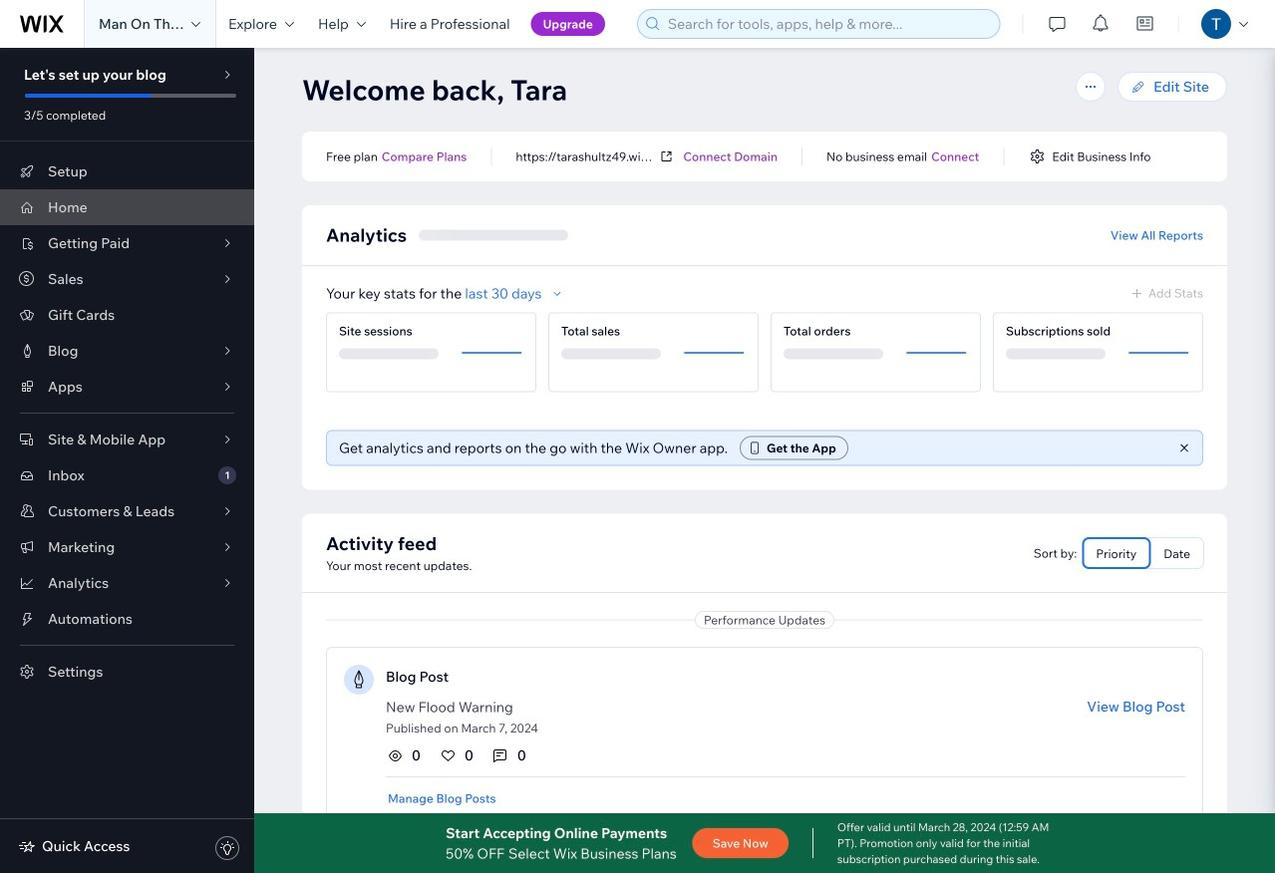 Task type: describe. For each thing, give the bounding box(es) containing it.
sidebar element
[[0, 48, 254, 874]]



Task type: locate. For each thing, give the bounding box(es) containing it.
Search for tools, apps, help & more... field
[[662, 10, 994, 38]]



Task type: vqa. For each thing, say whether or not it's contained in the screenshot.
Search for tools, apps, help & more... FIELD
yes



